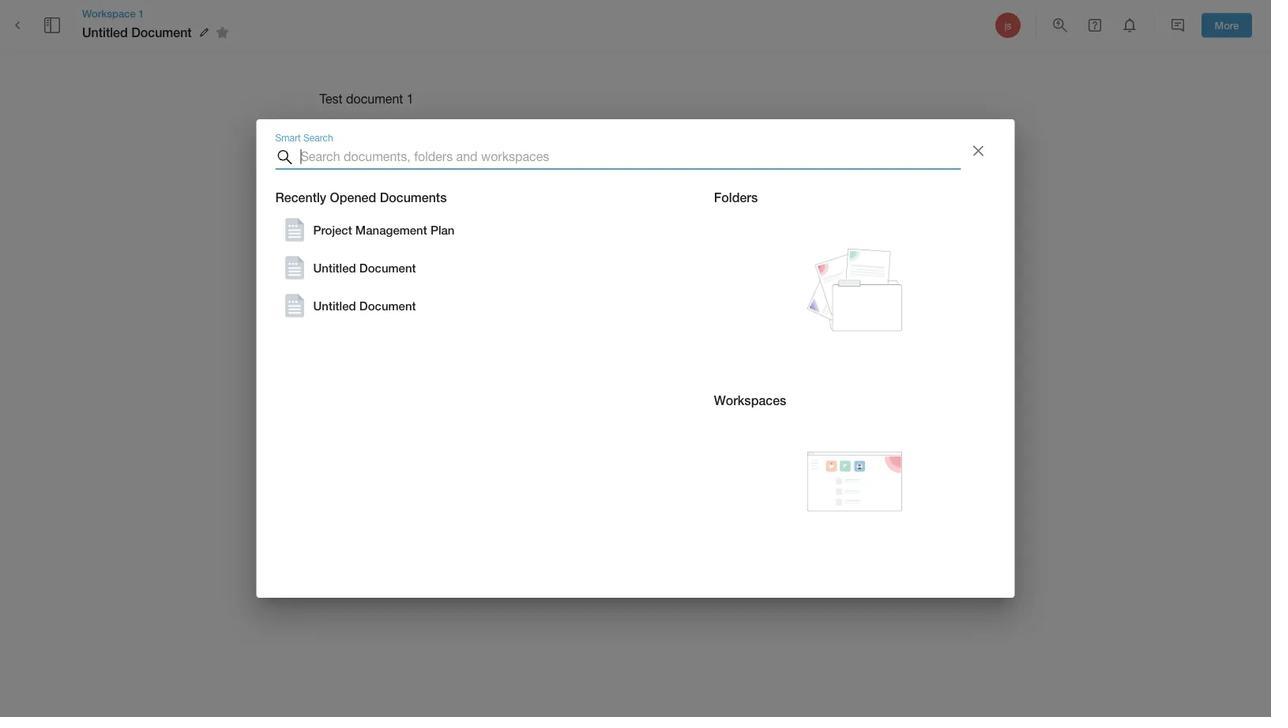 Task type: locate. For each thing, give the bounding box(es) containing it.
0 vertical spatial untitled document
[[82, 25, 192, 40]]

project management plan
[[313, 223, 455, 237]]

2 vertical spatial untitled document
[[313, 299, 416, 313]]

0 vertical spatial untitled document link
[[282, 255, 677, 281]]

untitled document for second untitled document link from the top of the page
[[313, 299, 416, 313]]

1 vertical spatial untitled document link
[[282, 293, 677, 319]]

dialog
[[257, 119, 1015, 598]]

document
[[346, 91, 403, 106]]

document
[[131, 25, 192, 40], [360, 261, 416, 275], [360, 299, 416, 313]]

test document 1
[[320, 91, 414, 106]]

more button
[[1202, 13, 1253, 37]]

1 vertical spatial 1
[[407, 91, 414, 106]]

dialog containing recently opened documents
[[257, 119, 1015, 598]]

1 right document
[[407, 91, 414, 106]]

0 vertical spatial document
[[131, 25, 192, 40]]

project
[[313, 223, 352, 237]]

js
[[1005, 20, 1012, 31]]

1 vertical spatial untitled
[[313, 261, 356, 275]]

1 vertical spatial untitled document
[[313, 261, 416, 275]]

recently
[[275, 190, 327, 205]]

untitled document
[[82, 25, 192, 40], [313, 261, 416, 275], [313, 299, 416, 313]]

folders
[[714, 190, 758, 205]]

documents
[[380, 190, 447, 205]]

untitled document link
[[282, 255, 677, 281], [282, 293, 677, 319]]

smart
[[275, 132, 301, 143]]

2 untitled document link from the top
[[282, 293, 677, 319]]

favorite image
[[213, 23, 232, 42]]

test
[[320, 91, 343, 106]]

plan
[[431, 223, 455, 237]]

management
[[356, 223, 427, 237]]

project management plan link
[[282, 217, 677, 243]]

2 vertical spatial untitled
[[313, 299, 356, 313]]

0 horizontal spatial 1
[[139, 7, 144, 19]]

workspace 1 link
[[82, 6, 235, 21]]

opened
[[330, 190, 376, 205]]

untitled
[[82, 25, 128, 40], [313, 261, 356, 275], [313, 299, 356, 313]]

1 vertical spatial document
[[360, 261, 416, 275]]

1 right workspace
[[139, 7, 144, 19]]

1
[[139, 7, 144, 19], [407, 91, 414, 106]]



Task type: vqa. For each thing, say whether or not it's contained in the screenshot.
Add Collaborators
no



Task type: describe. For each thing, give the bounding box(es) containing it.
workspace
[[82, 7, 136, 19]]

1 horizontal spatial 1
[[407, 91, 414, 106]]

Search documents, folders and workspaces text field
[[301, 145, 962, 170]]

smart search
[[275, 132, 333, 143]]

1 untitled document link from the top
[[282, 255, 677, 281]]

workspace 1
[[82, 7, 144, 19]]

0 vertical spatial untitled
[[82, 25, 128, 40]]

more
[[1215, 19, 1240, 31]]

0 vertical spatial 1
[[139, 7, 144, 19]]

workspaces
[[714, 393, 787, 408]]

untitled document for 1st untitled document link from the top
[[313, 261, 416, 275]]

js button
[[994, 10, 1024, 40]]

2 vertical spatial document
[[360, 299, 416, 313]]

recently opened documents
[[275, 190, 447, 205]]

search
[[304, 132, 333, 143]]



